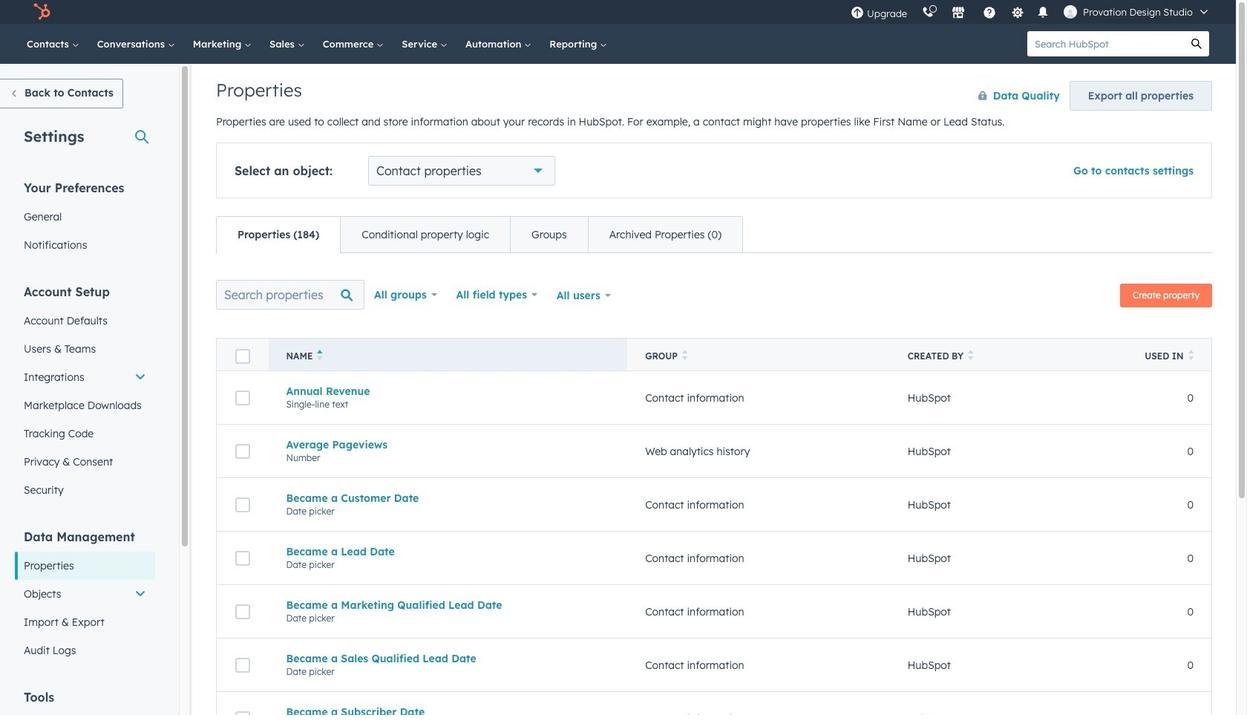 Task type: describe. For each thing, give the bounding box(es) containing it.
1 press to sort. element from the left
[[683, 350, 688, 362]]

Search HubSpot search field
[[1028, 31, 1185, 56]]

2 press to sort. image from the left
[[1189, 350, 1194, 360]]

data management element
[[15, 529, 155, 665]]

ascending sort. press to sort descending. element
[[317, 350, 323, 362]]

2 press to sort. element from the left
[[969, 350, 974, 362]]

account setup element
[[15, 284, 155, 504]]

james peterson image
[[1065, 5, 1078, 19]]

press to sort. image
[[683, 350, 688, 360]]

Search search field
[[216, 280, 365, 310]]

1 press to sort. image from the left
[[969, 350, 974, 360]]



Task type: vqa. For each thing, say whether or not it's contained in the screenshot.
Tab Panel
yes



Task type: locate. For each thing, give the bounding box(es) containing it.
ascending sort. press to sort descending. image
[[317, 350, 323, 360]]

press to sort. element
[[683, 350, 688, 362], [969, 350, 974, 362], [1189, 350, 1194, 362]]

menu
[[844, 0, 1219, 24]]

marketplaces image
[[952, 7, 966, 20]]

0 horizontal spatial press to sort. image
[[969, 350, 974, 360]]

tab list
[[216, 216, 744, 253]]

0 horizontal spatial press to sort. element
[[683, 350, 688, 362]]

1 horizontal spatial press to sort. image
[[1189, 350, 1194, 360]]

your preferences element
[[15, 180, 155, 259]]

tab panel
[[216, 253, 1213, 715]]

3 press to sort. element from the left
[[1189, 350, 1194, 362]]

1 horizontal spatial press to sort. element
[[969, 350, 974, 362]]

2 horizontal spatial press to sort. element
[[1189, 350, 1194, 362]]

press to sort. image
[[969, 350, 974, 360], [1189, 350, 1194, 360]]



